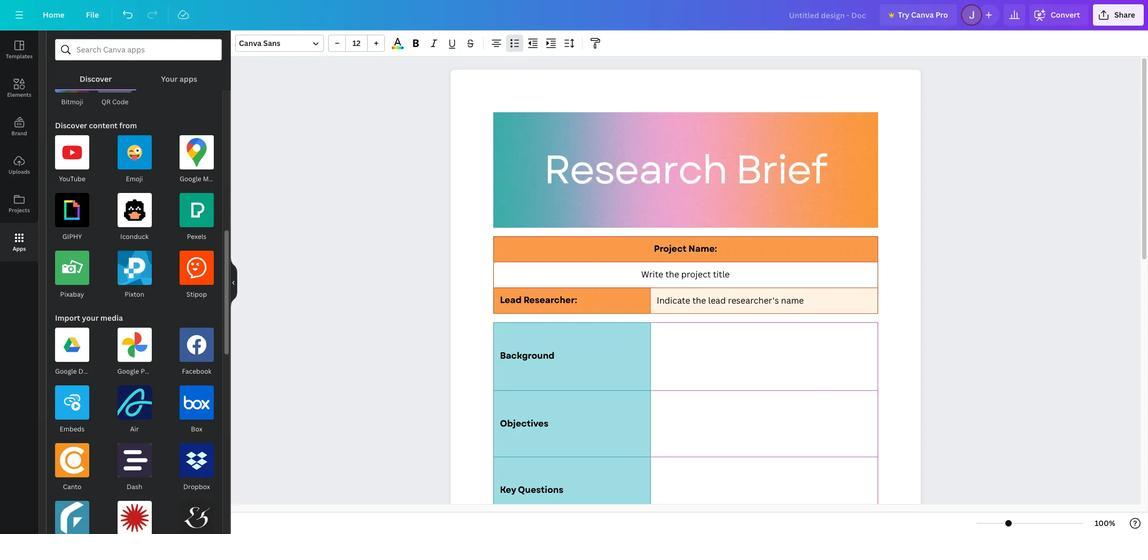 Task type: vqa. For each thing, say whether or not it's contained in the screenshot.
'Color range' icon in the top left of the page
yes



Task type: describe. For each thing, give the bounding box(es) containing it.
google for google photos
[[117, 367, 139, 376]]

pexels
[[187, 232, 207, 241]]

main menu bar
[[0, 0, 1149, 30]]

google for google drive
[[55, 367, 77, 376]]

pro
[[936, 10, 949, 20]]

discover content from
[[55, 120, 137, 131]]

elements
[[7, 91, 31, 98]]

bitmoji
[[61, 97, 83, 106]]

photos
[[141, 367, 163, 376]]

uploads
[[8, 168, 30, 175]]

content
[[89, 120, 118, 131]]

templates
[[6, 52, 33, 60]]

Research Brief text field
[[451, 70, 921, 534]]

facebook
[[182, 367, 212, 376]]

drive
[[78, 367, 95, 376]]

google drive
[[55, 367, 95, 376]]

Design title text field
[[781, 4, 876, 26]]

maps
[[203, 174, 220, 183]]

discover button
[[55, 60, 137, 89]]

box
[[191, 425, 203, 434]]

– – number field
[[349, 38, 364, 48]]

brand button
[[0, 108, 39, 146]]

convert button
[[1030, 4, 1089, 26]]

canva sans
[[239, 38, 281, 48]]

color range image
[[392, 47, 404, 49]]

iconduck
[[120, 232, 149, 241]]

your apps
[[161, 74, 197, 84]]

hide image
[[231, 257, 237, 308]]

discover for discover content from
[[55, 120, 87, 131]]

stipop
[[187, 290, 207, 299]]

google photos
[[117, 367, 163, 376]]

uploads button
[[0, 146, 39, 185]]

emoji
[[126, 174, 143, 183]]

100% button
[[1089, 515, 1123, 532]]



Task type: locate. For each thing, give the bounding box(es) containing it.
0 vertical spatial canva
[[912, 10, 934, 20]]

import
[[55, 313, 80, 323]]

brief
[[736, 141, 827, 199]]

Search Canva apps search field
[[76, 40, 201, 60]]

google left maps
[[180, 174, 202, 183]]

qr code
[[101, 97, 129, 106]]

google maps
[[180, 174, 220, 183]]

discover inside button
[[80, 74, 112, 84]]

your
[[82, 313, 99, 323]]

file
[[86, 10, 99, 20]]

0 horizontal spatial canva
[[239, 38, 262, 48]]

youtube
[[59, 174, 86, 183]]

try canva pro button
[[880, 4, 957, 26]]

0 vertical spatial discover
[[80, 74, 112, 84]]

apps
[[13, 245, 26, 252]]

1 horizontal spatial canva
[[912, 10, 934, 20]]

try canva pro
[[899, 10, 949, 20]]

file button
[[77, 4, 108, 26]]

canva inside dropdown button
[[239, 38, 262, 48]]

qr
[[101, 97, 111, 106]]

home link
[[34, 4, 73, 26]]

discover
[[80, 74, 112, 84], [55, 120, 87, 131]]

1 vertical spatial discover
[[55, 120, 87, 131]]

elements button
[[0, 69, 39, 108]]

try
[[899, 10, 910, 20]]

your apps button
[[137, 60, 222, 89]]

embeds
[[60, 425, 85, 434]]

share button
[[1094, 4, 1145, 26]]

1 vertical spatial canva
[[239, 38, 262, 48]]

research
[[544, 141, 727, 199]]

discover up qr
[[80, 74, 112, 84]]

canva left sans
[[239, 38, 262, 48]]

sans
[[263, 38, 281, 48]]

convert
[[1051, 10, 1081, 20]]

google for google maps
[[180, 174, 202, 183]]

code
[[112, 97, 129, 106]]

projects button
[[0, 185, 39, 223]]

templates button
[[0, 30, 39, 69]]

dash
[[127, 482, 142, 492]]

canva inside button
[[912, 10, 934, 20]]

100%
[[1096, 518, 1116, 528]]

apps button
[[0, 223, 39, 262]]

1 horizontal spatial google
[[117, 367, 139, 376]]

canva right try
[[912, 10, 934, 20]]

giphy
[[62, 232, 82, 241]]

google left drive
[[55, 367, 77, 376]]

google left photos
[[117, 367, 139, 376]]

apps
[[180, 74, 197, 84]]

brand
[[11, 129, 27, 137]]

discover for discover
[[80, 74, 112, 84]]

pixton
[[125, 290, 144, 299]]

2 horizontal spatial google
[[180, 174, 202, 183]]

google
[[180, 174, 202, 183], [55, 367, 77, 376], [117, 367, 139, 376]]

import your media
[[55, 313, 123, 323]]

canva sans button
[[235, 35, 324, 52]]

from
[[119, 120, 137, 131]]

home
[[43, 10, 65, 20]]

dropbox
[[183, 482, 210, 492]]

research brief
[[544, 141, 827, 199]]

projects
[[9, 206, 30, 214]]

0 horizontal spatial google
[[55, 367, 77, 376]]

side panel tab list
[[0, 30, 39, 262]]

canto
[[63, 482, 82, 492]]

media
[[100, 313, 123, 323]]

discover down bitmoji
[[55, 120, 87, 131]]

your
[[161, 74, 178, 84]]

share
[[1115, 10, 1136, 20]]

air
[[130, 425, 139, 434]]

canva
[[912, 10, 934, 20], [239, 38, 262, 48]]

pixabay
[[60, 290, 84, 299]]

group
[[328, 35, 385, 52]]



